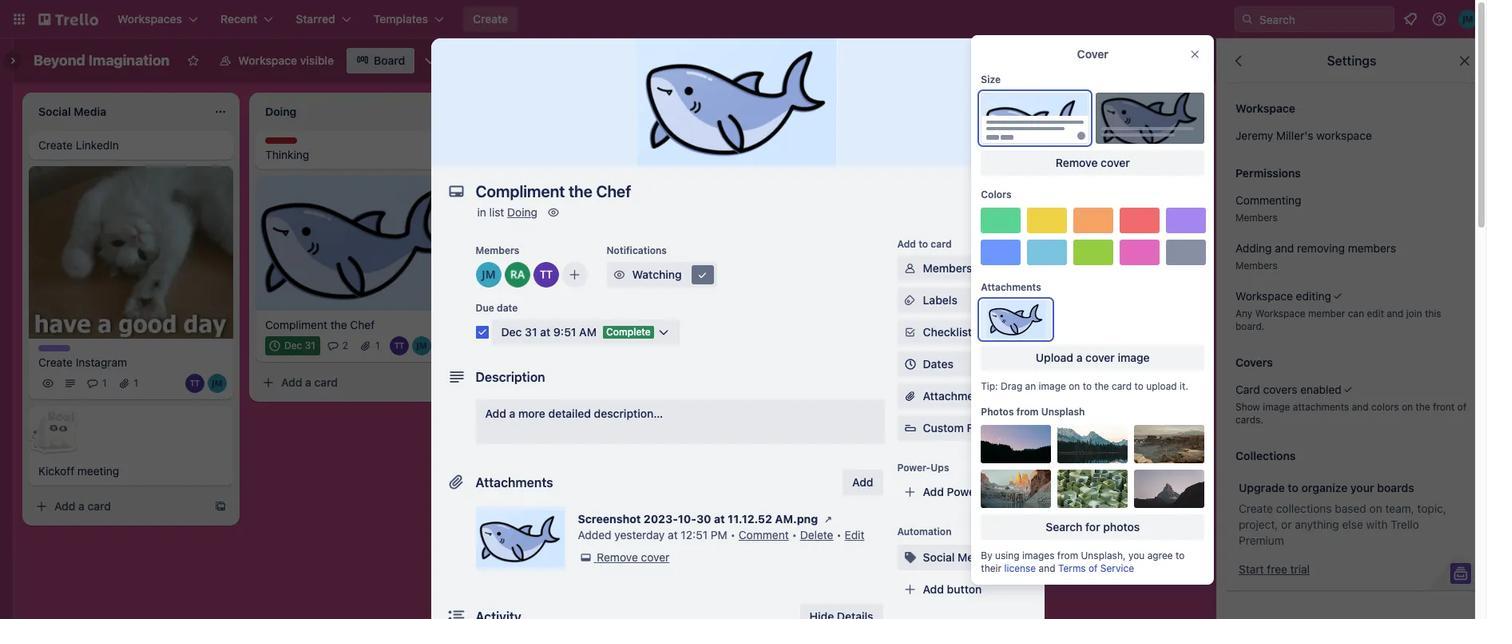 Task type: describe. For each thing, give the bounding box(es) containing it.
color: bold red, title: "thoughts" element
[[265, 137, 309, 149]]

terms
[[1058, 562, 1086, 574]]

cover link
[[971, 131, 1035, 157]]

permissions
[[1236, 166, 1301, 180]]

a down dec 31 on the left of the page
[[305, 375, 311, 389]]

add up 'edit' link
[[852, 475, 873, 489]]

add down the custom at the right bottom of page
[[923, 485, 944, 498]]

member
[[1308, 308, 1345, 319]]

remove cover button
[[981, 150, 1204, 176]]

more
[[518, 407, 545, 420]]

watching button
[[607, 262, 717, 288]]

or
[[1281, 518, 1292, 531]]

you
[[1128, 550, 1144, 562]]

description
[[476, 370, 545, 384]]

on inside upgrade to organize your boards create collections based on team, topic, project, or anything else with trello premium
[[1370, 502, 1382, 515]]

0 vertical spatial on
[[1068, 380, 1080, 392]]

terry turtle (terryturtle) image
[[1118, 50, 1140, 72]]

members down in list doing
[[476, 244, 520, 256]]

dec 31
[[284, 339, 315, 351]]

yesterday
[[615, 528, 665, 542]]

0 horizontal spatial cover
[[992, 137, 1025, 150]]

show image attachments and colors on the front of cards.
[[1236, 401, 1467, 426]]

any workspace member can edit and join this board.
[[1236, 308, 1442, 332]]

visible
[[300, 54, 334, 67]]

2 horizontal spatial ups
[[985, 485, 1005, 498]]

compliment
[[265, 318, 327, 331]]

imagination
[[89, 52, 170, 69]]

any
[[1236, 308, 1253, 319]]

size
[[981, 73, 1000, 85]]

images
[[1022, 550, 1054, 562]]

1 vertical spatial automation
[[897, 526, 952, 538]]

delete
[[800, 528, 833, 542]]

add another list button
[[703, 93, 920, 128]]

the for tip: drag an image on to the card to upload it.
[[1094, 380, 1109, 392]]

terry turtle (terryturtle) image for jeremy miller (jeremymiller198) image to the middle
[[390, 336, 409, 355]]

remove inside button
[[1055, 156, 1097, 169]]

1 vertical spatial remove cover
[[597, 550, 670, 564]]

search for photos button
[[981, 514, 1204, 540]]

0 horizontal spatial jeremy miller (jeremymiller198) image
[[208, 374, 227, 393]]

members up labels
[[923, 261, 972, 275]]

ruby anderson (rubyanderson7) image
[[435, 336, 454, 355]]

doing link
[[507, 205, 538, 219]]

terms of service link
[[1058, 562, 1134, 574]]

0 vertical spatial add a card button
[[256, 370, 435, 395]]

on inside show image attachments and colors on the front of cards.
[[1402, 401, 1413, 413]]

2023-
[[644, 512, 678, 526]]

customize views image
[[423, 53, 439, 69]]

add a card for topmost add a card button
[[281, 375, 338, 389]]

add a card for the leftmost add a card button
[[54, 500, 111, 513]]

card left the 'upload'
[[1111, 380, 1132, 392]]

0 horizontal spatial add a card button
[[29, 494, 208, 519]]

detailed
[[548, 407, 591, 420]]

photos from unsplash
[[981, 406, 1085, 418]]

add down kickoff
[[54, 500, 75, 513]]

1 horizontal spatial 1
[[134, 377, 138, 389]]

31 for dec 31 at 9:51 am
[[525, 325, 537, 339]]

adding
[[1236, 241, 1272, 255]]

show
[[1236, 401, 1260, 413]]

1 vertical spatial jeremy miller (jeremymiller198) image
[[412, 336, 431, 355]]

cover inside button
[[1100, 156, 1130, 169]]

add a more detailed description…
[[485, 407, 663, 420]]

else
[[1342, 518, 1363, 531]]

dates button
[[897, 351, 1032, 377]]

0 vertical spatial jeremy miller (jeremymiller198) image
[[1076, 50, 1099, 72]]

board
[[374, 54, 405, 67]]

1 vertical spatial power-
[[897, 462, 931, 474]]

1 horizontal spatial ruby anderson (rubyanderson7) image
[[1097, 50, 1120, 72]]

premium
[[1239, 534, 1284, 547]]

jeremy miller's workspace
[[1236, 129, 1372, 142]]

power-ups inside button
[[836, 54, 894, 67]]

upgrade
[[1239, 481, 1285, 494]]

miller's
[[1276, 129, 1313, 142]]

am
[[579, 325, 597, 339]]

sm image right the doing
[[546, 204, 562, 220]]

to inside by using images from unsplash, you agree to their
[[1175, 550, 1184, 562]]

create inside upgrade to organize your boards create collections based on team, topic, project, or anything else with trello premium
[[1239, 502, 1273, 515]]

trial
[[1290, 562, 1310, 576]]

a down kickoff meeting
[[78, 500, 85, 513]]

with
[[1366, 518, 1388, 531]]

watching
[[632, 268, 682, 281]]

kickoff
[[38, 464, 74, 478]]

dec for dec 31
[[284, 339, 302, 351]]

sm image for social media button
[[902, 550, 918, 565]]

2
[[342, 339, 348, 351]]

sm image for automation button
[[907, 48, 929, 70]]

1 vertical spatial jeremy miller (jeremymiller198) image
[[476, 262, 501, 288]]

and inside show image attachments and colors on the front of cards.
[[1352, 401, 1369, 413]]

delete link
[[800, 528, 833, 542]]

terry turtle (terryturtle) image for left jeremy miller (jeremymiller198) image
[[185, 374, 204, 393]]

enabled
[[1300, 383, 1342, 396]]

power-ups button
[[804, 48, 904, 73]]

custom fields
[[923, 421, 998, 435]]

a inside add a more detailed description… link
[[509, 407, 515, 420]]

upgrade to organize your boards create collections based on team, topic, project, or anything else with trello premium
[[1239, 481, 1446, 547]]

can
[[1348, 308, 1364, 319]]

members inside adding and removing members members
[[1236, 260, 1278, 272]]

of inside show image attachments and colors on the front of cards.
[[1458, 401, 1467, 413]]

open information menu image
[[1431, 11, 1447, 27]]

complete
[[606, 326, 651, 338]]

tip: drag an image on to the card to upload it.
[[981, 380, 1188, 392]]

1 vertical spatial at
[[714, 512, 725, 526]]

0 horizontal spatial attachments
[[476, 475, 553, 490]]

add button
[[923, 582, 982, 596]]

Dec 31 checkbox
[[265, 336, 320, 355]]

add left the more
[[485, 407, 506, 420]]

create for create
[[473, 12, 508, 26]]

primary element
[[0, 0, 1487, 38]]

upload
[[1146, 380, 1177, 392]]

add left button
[[923, 582, 944, 596]]

1 vertical spatial power-ups
[[897, 462, 949, 474]]

meeting
[[77, 464, 119, 478]]

checklist link
[[897, 319, 1032, 345]]

members link
[[897, 256, 1032, 281]]

covers
[[1236, 355, 1273, 369]]

1 horizontal spatial attachments
[[981, 281, 1041, 293]]

11.12.52
[[728, 512, 772, 526]]

attachments
[[1293, 401, 1349, 413]]

create button
[[463, 6, 518, 32]]

create instagram link
[[38, 355, 224, 371]]

linkedin
[[76, 138, 119, 152]]

thinking link
[[265, 147, 450, 163]]

0 vertical spatial terry turtle (terryturtle) image
[[533, 262, 559, 288]]

power- inside add power-ups link
[[947, 485, 985, 498]]

trello
[[1391, 518, 1419, 531]]

social media button
[[897, 545, 1032, 570]]

cards.
[[1236, 414, 1264, 426]]

card down dec 31 on the left of the page
[[314, 375, 338, 389]]

license link
[[1004, 562, 1036, 574]]

workspace for workspace visible
[[238, 54, 297, 67]]

to inside upgrade to organize your boards create collections based on team, topic, project, or anything else with trello premium
[[1288, 481, 1299, 494]]

license and terms of service
[[1004, 562, 1134, 574]]

beyond
[[34, 52, 85, 69]]

dec for dec 31 at 9:51 am
[[501, 325, 522, 339]]

description…
[[594, 407, 663, 420]]

to up members link
[[919, 238, 928, 250]]

the for show image attachments and colors on the front of cards.
[[1416, 401, 1430, 413]]

edit
[[845, 528, 865, 542]]

colors
[[1371, 401, 1399, 413]]

commenting members
[[1236, 193, 1302, 224]]

1 vertical spatial list
[[489, 205, 504, 219]]

to down upload a cover image button on the right of page
[[1082, 380, 1091, 392]]

in list doing
[[477, 205, 538, 219]]

0 vertical spatial cover
[[1077, 47, 1108, 61]]

by using images from unsplash, you agree to their
[[981, 550, 1184, 574]]

remove cover inside remove cover button
[[1055, 156, 1130, 169]]

sm image right the 'watching' on the left top of the page
[[694, 267, 710, 283]]

add another list
[[732, 103, 815, 117]]

unsplash,
[[1081, 550, 1125, 562]]

and down images
[[1038, 562, 1055, 574]]



Task type: vqa. For each thing, say whether or not it's contained in the screenshot.
Ups to the middle
yes



Task type: locate. For each thing, give the bounding box(es) containing it.
0 horizontal spatial jeremy miller (jeremymiller198) image
[[476, 262, 501, 288]]

31 inside dec 31 checkbox
[[305, 339, 315, 351]]

sm image for labels link
[[902, 292, 918, 308]]

fields
[[967, 421, 998, 435]]

0 horizontal spatial remove
[[597, 550, 638, 564]]

power-
[[836, 54, 873, 67], [897, 462, 931, 474], [947, 485, 985, 498]]

create for create instagram
[[38, 356, 73, 369]]

create for create linkedin
[[38, 138, 73, 152]]

add up members link
[[897, 238, 916, 250]]

0 vertical spatial at
[[540, 325, 550, 339]]

drag
[[1000, 380, 1022, 392]]

1 vertical spatial image
[[1038, 380, 1066, 392]]

added
[[578, 528, 611, 542]]

share
[[1167, 54, 1198, 67]]

add left "another"
[[732, 103, 753, 117]]

kickoff meeting link
[[38, 464, 224, 480]]

of down unsplash,
[[1088, 562, 1097, 574]]

0 horizontal spatial ups
[[873, 54, 894, 67]]

from inside by using images from unsplash, you agree to their
[[1057, 550, 1078, 562]]

2 horizontal spatial jeremy miller (jeremymiller198) image
[[1076, 50, 1099, 72]]

1 vertical spatial add a card button
[[29, 494, 208, 519]]

of
[[1458, 401, 1467, 413], [1088, 562, 1097, 574]]

dec down date
[[501, 325, 522, 339]]

based
[[1335, 502, 1366, 515]]

agree
[[1147, 550, 1173, 562]]

2 vertical spatial the
[[1416, 401, 1430, 413]]

sm image left social
[[902, 550, 918, 565]]

2 horizontal spatial 1
[[375, 339, 380, 351]]

doing
[[507, 205, 538, 219]]

2 vertical spatial sm image
[[820, 511, 836, 527]]

1 vertical spatial cover
[[1085, 351, 1114, 364]]

search image
[[1241, 13, 1254, 26]]

0 vertical spatial sm image
[[976, 136, 992, 152]]

sm image down added
[[578, 550, 594, 565]]

1 horizontal spatial of
[[1458, 401, 1467, 413]]

1 horizontal spatial 31
[[525, 325, 537, 339]]

0 horizontal spatial ruby anderson (rubyanderson7) image
[[504, 262, 530, 288]]

attachment
[[923, 389, 985, 403]]

sm image inside members link
[[902, 260, 918, 276]]

2 horizontal spatial on
[[1402, 401, 1413, 413]]

to left the 'upload'
[[1134, 380, 1143, 392]]

sm image inside automation button
[[907, 48, 929, 70]]

a
[[1076, 351, 1082, 364], [305, 375, 311, 389], [509, 407, 515, 420], [78, 500, 85, 513]]

2 horizontal spatial the
[[1416, 401, 1430, 413]]

sm image
[[976, 136, 992, 152], [902, 260, 918, 276], [820, 511, 836, 527]]

and
[[1275, 241, 1294, 255], [1387, 308, 1404, 319], [1352, 401, 1369, 413], [1038, 562, 1055, 574]]

1 vertical spatial remove
[[597, 550, 638, 564]]

None text field
[[468, 177, 995, 206]]

add button
[[843, 470, 883, 495]]

0 vertical spatial from
[[1016, 406, 1038, 418]]

comment link
[[739, 528, 789, 542]]

the left "front"
[[1416, 401, 1430, 413]]

due
[[476, 302, 494, 314]]

attachments up checklist link
[[981, 281, 1041, 293]]

sm image inside cover link
[[976, 136, 992, 152]]

add a card button down kickoff meeting link
[[29, 494, 208, 519]]

1 horizontal spatial jeremy miller (jeremymiller198) image
[[412, 336, 431, 355]]

2 vertical spatial at
[[668, 528, 678, 542]]

terry turtle (terryturtle) image
[[533, 262, 559, 288], [390, 336, 409, 355], [185, 374, 204, 393]]

members inside commenting members
[[1236, 212, 1278, 224]]

free
[[1267, 562, 1287, 576]]

their
[[981, 562, 1001, 574]]

0 vertical spatial power-
[[836, 54, 873, 67]]

your
[[1351, 481, 1374, 494]]

0 horizontal spatial at
[[540, 325, 550, 339]]

power-ups up add another list button at the top
[[836, 54, 894, 67]]

attachments
[[981, 281, 1041, 293], [476, 475, 553, 490]]

workspace for workspace editing
[[1236, 289, 1293, 303]]

0 vertical spatial cover
[[1100, 156, 1130, 169]]

remove right cover link
[[1055, 156, 1097, 169]]

ups up add power-ups
[[931, 462, 949, 474]]

date
[[497, 302, 518, 314]]

on right colors
[[1402, 401, 1413, 413]]

to right agree
[[1175, 550, 1184, 562]]

31 for dec 31
[[305, 339, 315, 351]]

cover up the colors at right
[[992, 137, 1025, 150]]

sm image for watching button
[[611, 267, 627, 283]]

add a card button down 2
[[256, 370, 435, 395]]

2 vertical spatial terry turtle (terryturtle) image
[[185, 374, 204, 393]]

0 horizontal spatial sm image
[[820, 511, 836, 527]]

1 horizontal spatial add a card
[[281, 375, 338, 389]]

0 vertical spatial remove
[[1055, 156, 1097, 169]]

sm image for the remove cover link
[[578, 550, 594, 565]]

edit link
[[845, 528, 865, 542]]

workspace up any
[[1236, 289, 1293, 303]]

ruby anderson (rubyanderson7) image up date
[[504, 262, 530, 288]]

1 horizontal spatial the
[[1094, 380, 1109, 392]]

notifications
[[607, 244, 667, 256]]

power- down the custom at the right bottom of page
[[897, 462, 931, 474]]

0 horizontal spatial add a card
[[54, 500, 111, 513]]

a inside upload a cover image button
[[1076, 351, 1082, 364]]

31 left 9:51
[[525, 325, 537, 339]]

of right "front"
[[1458, 401, 1467, 413]]

thoughts
[[265, 137, 309, 149]]

workspace inside button
[[238, 54, 297, 67]]

2 horizontal spatial power-
[[947, 485, 985, 498]]

and inside adding and removing members members
[[1275, 241, 1294, 255]]

at for 12:51
[[668, 528, 678, 542]]

0 vertical spatial attachments
[[981, 281, 1041, 293]]

list inside button
[[800, 103, 815, 117]]

workspace editing
[[1236, 289, 1331, 303]]

and right adding
[[1275, 241, 1294, 255]]

members down adding
[[1236, 260, 1278, 272]]

commenting
[[1236, 193, 1302, 207]]

join
[[1406, 308, 1422, 319]]

1 vertical spatial terry turtle (terryturtle) image
[[390, 336, 409, 355]]

cover inside button
[[1085, 351, 1114, 364]]

image down covers
[[1263, 401, 1290, 413]]

ruby anderson (rubyanderson7) image left share button
[[1097, 50, 1120, 72]]

1 vertical spatial attachments
[[476, 475, 553, 490]]

1 vertical spatial from
[[1057, 550, 1078, 562]]

0 vertical spatial list
[[800, 103, 815, 117]]

sm image down 'notifications'
[[611, 267, 627, 283]]

automation up size
[[929, 54, 990, 67]]

0 vertical spatial of
[[1458, 401, 1467, 413]]

0 horizontal spatial create from template… image
[[214, 500, 227, 513]]

project,
[[1239, 518, 1278, 531]]

instagram
[[76, 356, 127, 369]]

sm image
[[907, 48, 929, 70], [546, 204, 562, 220], [611, 267, 627, 283], [694, 267, 710, 283], [902, 292, 918, 308], [902, 324, 918, 340], [578, 550, 594, 565], [902, 550, 918, 565]]

sm image for members link
[[902, 260, 918, 276]]

start free trial
[[1239, 562, 1310, 576]]

0 vertical spatial automation
[[929, 54, 990, 67]]

image inside button
[[1117, 351, 1150, 364]]

on up with
[[1370, 502, 1382, 515]]

board link
[[347, 48, 415, 73]]

for
[[1085, 520, 1100, 534]]

card
[[1236, 383, 1260, 396]]

jeremy miller (jeremymiller198) image
[[1076, 50, 1099, 72], [412, 336, 431, 355], [208, 374, 227, 393]]

dates
[[923, 357, 954, 371]]

1 vertical spatial of
[[1088, 562, 1097, 574]]

and left join
[[1387, 308, 1404, 319]]

card down meeting
[[87, 500, 111, 513]]

tip:
[[981, 380, 998, 392]]

1 vertical spatial on
[[1402, 401, 1413, 413]]

1 horizontal spatial sm image
[[902, 260, 918, 276]]

jeremy miller (jeremymiller198) image
[[1458, 10, 1478, 29], [476, 262, 501, 288]]

collections
[[1236, 449, 1296, 462]]

remove down yesterday
[[597, 550, 638, 564]]

1 down create instagram link
[[134, 377, 138, 389]]

terry turtle (terryturtle) image left ruby anderson (rubyanderson7) image
[[390, 336, 409, 355]]

remove cover
[[1055, 156, 1130, 169], [597, 550, 670, 564]]

dec 31 at 9:51 am
[[501, 325, 597, 339]]

0 vertical spatial ruby anderson (rubyanderson7) image
[[1097, 50, 1120, 72]]

0 vertical spatial create from template… image
[[668, 145, 681, 158]]

1 horizontal spatial remove
[[1055, 156, 1097, 169]]

power- inside power-ups button
[[836, 54, 873, 67]]

back to home image
[[38, 6, 98, 32]]

create from template… image
[[668, 145, 681, 158], [441, 376, 454, 389], [214, 500, 227, 513]]

workspace for workspace
[[1236, 101, 1295, 115]]

2 vertical spatial create from template… image
[[214, 500, 227, 513]]

unsplash
[[1041, 406, 1085, 418]]

members
[[1348, 241, 1396, 255]]

at for 9:51
[[540, 325, 550, 339]]

sm image up 'delete'
[[820, 511, 836, 527]]

jeremy miller (jeremymiller198) image right open information menu icon
[[1458, 10, 1478, 29]]

list right "another"
[[800, 103, 815, 117]]

sm image inside labels link
[[902, 292, 918, 308]]

the down upload a cover image button on the right of page
[[1094, 380, 1109, 392]]

add a more detailed description… link
[[476, 399, 885, 444]]

0 horizontal spatial terry turtle (terryturtle) image
[[185, 374, 204, 393]]

1 vertical spatial ruby anderson (rubyanderson7) image
[[504, 262, 530, 288]]

workspace left "visible"
[[238, 54, 297, 67]]

1 horizontal spatial jeremy miller (jeremymiller198) image
[[1458, 10, 1478, 29]]

add button button
[[897, 577, 1032, 602]]

add power-ups link
[[897, 479, 1032, 505]]

kickoff meeting
[[38, 464, 119, 478]]

create linkedin link
[[38, 137, 224, 153]]

on up unsplash at the right bottom of page
[[1068, 380, 1080, 392]]

remove cover link
[[578, 550, 670, 565]]

1 vertical spatial ups
[[931, 462, 949, 474]]

attachments down the more
[[476, 475, 553, 490]]

image right an
[[1038, 380, 1066, 392]]

at down "2023-"
[[668, 528, 678, 542]]

0 horizontal spatial image
[[1038, 380, 1066, 392]]

workspace down workspace editing
[[1255, 308, 1306, 319]]

terry turtle (terryturtle) image left add members to card image
[[533, 262, 559, 288]]

a right upload in the bottom right of the page
[[1076, 351, 1082, 364]]

topic,
[[1417, 502, 1446, 515]]

covers
[[1263, 383, 1297, 396]]

pm
[[711, 528, 727, 542]]

sm image for checklist link
[[902, 324, 918, 340]]

search for photos
[[1045, 520, 1140, 534]]

automation button
[[907, 48, 1000, 73]]

remove
[[1055, 156, 1097, 169], [597, 550, 638, 564]]

1 vertical spatial cover
[[992, 137, 1025, 150]]

0 horizontal spatial power-ups
[[836, 54, 894, 67]]

an
[[1025, 380, 1036, 392]]

ups left automation button
[[873, 54, 894, 67]]

anything
[[1295, 518, 1339, 531]]

to up the collections
[[1288, 481, 1299, 494]]

power- down "custom fields" button
[[947, 485, 985, 498]]

sm image down add to card
[[902, 260, 918, 276]]

0 notifications image
[[1401, 10, 1420, 29]]

to
[[919, 238, 928, 250], [1082, 380, 1091, 392], [1134, 380, 1143, 392], [1288, 481, 1299, 494], [1175, 550, 1184, 562]]

workspace
[[238, 54, 297, 67], [1236, 101, 1295, 115], [1236, 289, 1293, 303], [1255, 308, 1306, 319]]

comment
[[739, 528, 789, 542]]

add a card down kickoff meeting
[[54, 500, 111, 513]]

a left the more
[[509, 407, 515, 420]]

add inside button
[[732, 103, 753, 117]]

1 horizontal spatial cover
[[1077, 47, 1108, 61]]

0 horizontal spatial dec
[[284, 339, 302, 351]]

2 horizontal spatial image
[[1263, 401, 1290, 413]]

sm image for cover link
[[976, 136, 992, 152]]

create from template… image for the leftmost add a card button
[[214, 500, 227, 513]]

it.
[[1179, 380, 1188, 392]]

0 horizontal spatial remove cover
[[597, 550, 670, 564]]

workspace up jeremy
[[1236, 101, 1295, 115]]

ups inside button
[[873, 54, 894, 67]]

cover left terry turtle (terryturtle) image
[[1077, 47, 1108, 61]]

and left colors
[[1352, 401, 1369, 413]]

create from template… image for topmost add a card button
[[441, 376, 454, 389]]

workspace inside any workspace member can edit and join this board.
[[1255, 308, 1306, 319]]

2 vertical spatial power-
[[947, 485, 985, 498]]

0 horizontal spatial list
[[489, 205, 504, 219]]

organize
[[1302, 481, 1348, 494]]

image inside show image attachments and colors on the front of cards.
[[1263, 401, 1290, 413]]

ruby anderson (rubyanderson7) image
[[1097, 50, 1120, 72], [504, 262, 530, 288]]

the inside 'compliment the chef' link
[[330, 318, 347, 331]]

image up the 'upload'
[[1117, 351, 1150, 364]]

from up 'license and terms of service'
[[1057, 550, 1078, 562]]

automation up social
[[897, 526, 952, 538]]

0 vertical spatial image
[[1117, 351, 1150, 364]]

1 vertical spatial the
[[1094, 380, 1109, 392]]

1 horizontal spatial add a card button
[[256, 370, 435, 395]]

Search field
[[1254, 7, 1394, 31]]

jeremy miller (jeremymiller198) image up due
[[476, 262, 501, 288]]

screenshot
[[578, 512, 641, 526]]

members down commenting
[[1236, 212, 1278, 224]]

power- up add another list button at the top
[[836, 54, 873, 67]]

search
[[1045, 520, 1082, 534]]

add a card down dec 31 on the left of the page
[[281, 375, 338, 389]]

list right in at left
[[489, 205, 504, 219]]

1 horizontal spatial power-ups
[[897, 462, 949, 474]]

at left 9:51
[[540, 325, 550, 339]]

card up members link
[[931, 238, 952, 250]]

compliment the chef link
[[265, 317, 450, 333]]

terry turtle (terryturtle) image down create instagram link
[[185, 374, 204, 393]]

sm image inside checklist link
[[902, 324, 918, 340]]

and inside any workspace member can edit and join this board.
[[1387, 308, 1404, 319]]

create inside button
[[473, 12, 508, 26]]

2 vertical spatial cover
[[641, 550, 670, 564]]

dec inside checkbox
[[284, 339, 302, 351]]

0 horizontal spatial on
[[1068, 380, 1080, 392]]

boards
[[1377, 481, 1414, 494]]

color: purple, title: none image
[[38, 345, 70, 352]]

1 horizontal spatial dec
[[501, 325, 522, 339]]

31 down "compliment the chef"
[[305, 339, 315, 351]]

at right 30
[[714, 512, 725, 526]]

1 vertical spatial add a card
[[54, 500, 111, 513]]

the up 2
[[330, 318, 347, 331]]

another
[[756, 103, 797, 117]]

0 horizontal spatial 1
[[102, 377, 107, 389]]

sm image inside social media button
[[902, 550, 918, 565]]

ups up by
[[985, 485, 1005, 498]]

automation inside automation button
[[929, 54, 990, 67]]

add down dec 31 checkbox
[[281, 375, 302, 389]]

0 vertical spatial remove cover
[[1055, 156, 1130, 169]]

0 horizontal spatial 31
[[305, 339, 315, 351]]

Mark due date as complete checkbox
[[476, 326, 488, 339]]

0 vertical spatial ups
[[873, 54, 894, 67]]

add members to card image
[[568, 267, 581, 283]]

0 vertical spatial jeremy miller (jeremymiller198) image
[[1458, 10, 1478, 29]]

0 horizontal spatial the
[[330, 318, 347, 331]]

1 horizontal spatial image
[[1117, 351, 1150, 364]]

dec down compliment at the left bottom of the page
[[284, 339, 302, 351]]

0 horizontal spatial of
[[1088, 562, 1097, 574]]

star or unstar board image
[[187, 54, 200, 67]]

1 down 'compliment the chef' link
[[375, 339, 380, 351]]

0 horizontal spatial from
[[1016, 406, 1038, 418]]

power-ups down the custom at the right bottom of page
[[897, 462, 949, 474]]

thinking
[[265, 148, 309, 161]]

sm image left labels
[[902, 292, 918, 308]]

1 horizontal spatial power-
[[897, 462, 931, 474]]

1 horizontal spatial create from template… image
[[441, 376, 454, 389]]

mark due date as complete image
[[476, 326, 488, 339]]

image for cover
[[1117, 351, 1150, 364]]

image for an
[[1038, 380, 1066, 392]]

1 horizontal spatial list
[[800, 103, 815, 117]]

1 horizontal spatial ups
[[931, 462, 949, 474]]

attachment button
[[897, 383, 1032, 409]]

2 horizontal spatial at
[[714, 512, 725, 526]]

social
[[923, 550, 955, 564]]

start free trial button
[[1239, 562, 1310, 577]]

from down an
[[1016, 406, 1038, 418]]

0 vertical spatial add a card
[[281, 375, 338, 389]]

sm image right power-ups button
[[907, 48, 929, 70]]

labels
[[923, 293, 958, 307]]

1 vertical spatial create from template… image
[[441, 376, 454, 389]]

sm image up the colors at right
[[976, 136, 992, 152]]

the inside show image attachments and colors on the front of cards.
[[1416, 401, 1430, 413]]

using
[[995, 550, 1019, 562]]

screenshot 2023-10-30 at 11.12.52 am.png
[[578, 512, 818, 526]]

editing
[[1296, 289, 1331, 303]]

front
[[1433, 401, 1455, 413]]

Board name text field
[[26, 48, 178, 73]]

sm image left checklist
[[902, 324, 918, 340]]

chef
[[350, 318, 375, 331]]

2 vertical spatial image
[[1263, 401, 1290, 413]]

1 down instagram
[[102, 377, 107, 389]]



